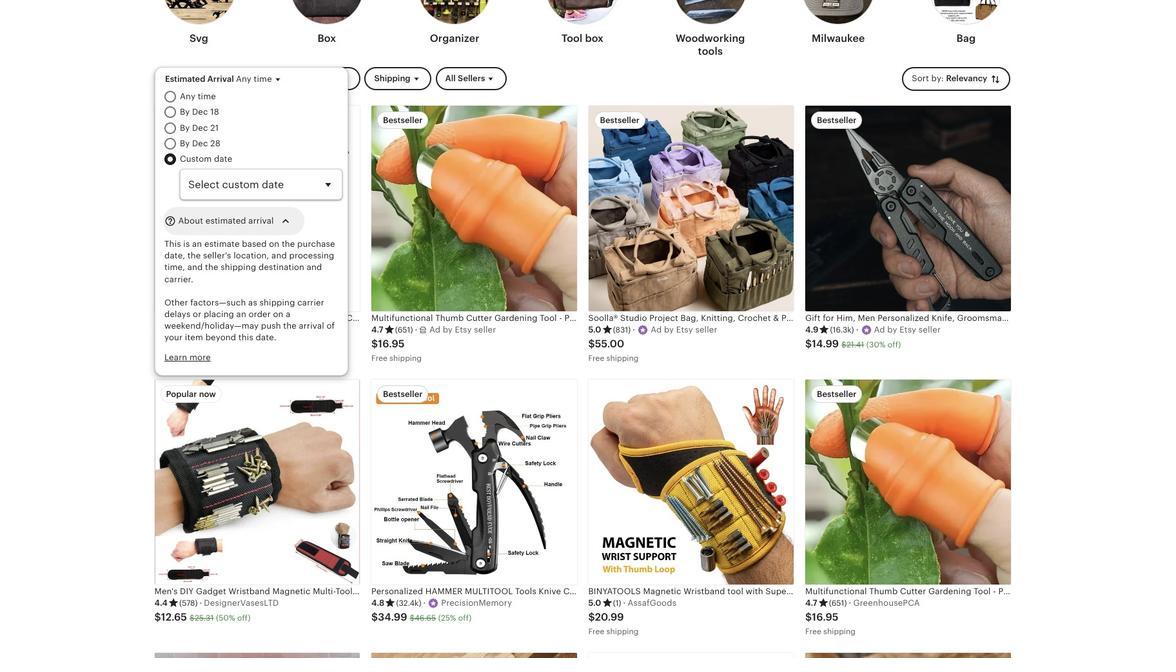Task type: describe. For each thing, give the bounding box(es) containing it.
$ 20.99 free shipping
[[588, 612, 639, 636]]

item
[[185, 333, 203, 343]]

handmade damascus pocket knife rose wood handle birthday gift folding knife groomsmen gift anniversary wedding personalized gift for men image
[[805, 653, 1011, 658]]

etsy for 4.7
[[455, 325, 472, 335]]

milwaukee
[[812, 32, 865, 45]]

tool box
[[562, 32, 604, 45]]

the down is
[[187, 251, 201, 261]]

estimated
[[205, 216, 246, 226]]

all
[[445, 74, 456, 83]]

shipping button
[[365, 67, 432, 90]]

seller for 4.8
[[269, 325, 291, 335]]

d for 4.7
[[435, 325, 441, 335]]

gardening for multifunctional thumb cutter gardening tool - prune, cut, pick, and separate veggies with ease!
[[495, 313, 538, 323]]

separate for w
[[1086, 587, 1122, 596]]

veggies for with
[[691, 313, 723, 323]]

separate for with
[[652, 313, 688, 323]]

multifunctional for multifunctional thumb cutter gardening tool - prune, cut, pick, and separate veggies with ease!
[[371, 313, 433, 323]]

delays
[[164, 310, 191, 319]]

woodworking tools link
[[674, 0, 747, 63]]

a d b y etsy seller for 4.9
[[874, 325, 941, 335]]

$ 34.99 $ 46.65 (25% off) for precisionmemory
[[371, 612, 472, 624]]

relevancy
[[946, 74, 987, 83]]

weekend/holiday—may
[[164, 321, 259, 331]]

seller for 4.7
[[474, 325, 496, 335]]

free for multifunctional thumb cutter gardening tool - prune, cut, pick, and separate veggies w's multifunctional thumb cutter gardening tool - prune, cut, pick, and separate veggies with ease! image
[[805, 627, 821, 636]]

a for 4.7
[[429, 325, 435, 335]]

arrival inside dropdown button
[[248, 216, 274, 226]]

multifunctional for multifunctional thumb cutter gardening tool - prune, cut, pick, and separate veggies w
[[805, 587, 867, 596]]

0 vertical spatial tool
[[562, 32, 583, 45]]

carrier.
[[164, 274, 193, 284]]

14.99
[[812, 338, 839, 350]]

y for 4.8
[[243, 325, 248, 335]]

2 by from the top
[[180, 123, 190, 133]]

d for 5.0
[[656, 325, 662, 335]]

carrier
[[297, 298, 324, 308]]

(651) for multifunctional thumb cutter gardening tool - prune, cut, pick, and separate veggies with ease!
[[395, 326, 413, 335]]

purchase
[[297, 239, 335, 249]]

pick, for with
[[612, 313, 632, 323]]

$ inside $ 20.99 free shipping
[[588, 612, 595, 624]]

about estimated arrival button
[[164, 208, 303, 235]]

$ 12.65 $ 25.31 (50% off)
[[154, 612, 251, 624]]

placing
[[204, 310, 234, 319]]

bestseller for gift for him, men personalized knife, groomsman gift, wedding, best man, engraved name,text, pliers, carabiner, multi tool, idea from her image
[[817, 116, 857, 125]]

tool for multifunctional thumb cutter gardening tool - prune, cut, pick, and separate veggies with ease!
[[540, 313, 557, 323]]

shipping inside the $ 55.00 free shipping
[[606, 354, 639, 363]]

greenhousepca
[[853, 599, 920, 608]]

a for 4.9
[[874, 325, 880, 335]]

push
[[261, 321, 281, 331]]

designervasesltd
[[204, 599, 279, 608]]

b for 5.0
[[664, 325, 670, 335]]

55.00
[[595, 338, 625, 350]]

bestseller for multifunctional thumb cutter gardening tool - prune, cut, pick, and separate veggies with ease! image for multifunctional thumb cutter gardening tool - prune, cut, pick, and separate veggies with ease!
[[383, 116, 423, 125]]

$ 16.95 free shipping for multifunctional thumb cutter gardening tool - prune, cut, pick, and separate veggies with ease!
[[371, 338, 422, 363]]

· designervasesltd
[[200, 599, 279, 608]]

box link
[[290, 0, 364, 50]]

bestseller for multifunctional thumb cutter gardening tool - prune, cut, pick, and separate veggies w's multifunctional thumb cutter gardening tool - prune, cut, pick, and separate veggies with ease! image
[[817, 389, 857, 399]]

a for 4.8
[[224, 325, 230, 335]]

learn
[[164, 352, 187, 362]]

y for 5.0
[[669, 325, 674, 335]]

tools
[[698, 45, 723, 58]]

arrival
[[207, 74, 234, 84]]

a d b y etsy seller for 4.8
[[224, 325, 291, 335]]

custom
[[180, 154, 212, 164]]

etsy for 4.9
[[900, 325, 916, 335]]

etsy for 4.8
[[250, 325, 267, 335]]

0 vertical spatial time
[[254, 74, 272, 84]]

· greenhousepca
[[849, 599, 920, 608]]

sort by: relevancy image
[[989, 73, 1001, 85]]

date.
[[256, 333, 276, 343]]

b for 4.9
[[887, 325, 893, 335]]

or
[[193, 310, 201, 319]]

prune, for with
[[565, 313, 591, 323]]

$ 55.00 free shipping
[[588, 338, 639, 363]]

now
[[199, 389, 216, 399]]

binyatools magnetic wristband tool with super strong magnets holds screws nails, drill bit, wrist support design, gift handyman electricians image
[[588, 380, 794, 585]]

an inside other factors—such as shipping carrier delays or placing an order on a weekend/holiday—may push the arrival of your item beyond this date.
[[236, 310, 246, 319]]

free inside $ 20.99 free shipping
[[588, 627, 604, 636]]

sort by: relevancy
[[912, 74, 989, 83]]

estimated
[[165, 74, 205, 84]]

(50%
[[216, 614, 235, 623]]

(1)
[[613, 599, 621, 608]]

$ 14.99 $ 21.41 (30% off)
[[805, 338, 901, 350]]

popular
[[166, 389, 197, 399]]

4.8 for precisionmemory
[[371, 599, 385, 608]]

with
[[726, 313, 743, 323]]

$ inside $ 14.99 $ 21.41 (30% off)
[[842, 341, 847, 350]]

25.31
[[195, 614, 214, 623]]

order
[[249, 310, 271, 319]]

0 vertical spatial any
[[236, 74, 251, 84]]

prune, for w
[[998, 587, 1025, 596]]

3 dec from the top
[[192, 138, 208, 148]]

the inside other factors—such as shipping carrier delays or placing an order on a weekend/holiday—may push the arrival of your item beyond this date.
[[283, 321, 297, 331]]

1 by from the top
[[180, 107, 190, 117]]

ease!
[[745, 313, 767, 323]]

is
[[183, 239, 190, 249]]

off) for a d's personalized hammer multitool tools knive custom engraved christmas gifts for him dad son boyfriend gift for men groomsmen camping  fishing image
[[241, 341, 255, 350]]

any inside any time by dec 18 by dec 21 by dec 28
[[180, 92, 195, 101]]

a d b y etsy seller for 4.7
[[429, 325, 496, 335]]

w
[[1159, 587, 1165, 596]]

the up destination
[[282, 239, 295, 249]]

any time by dec 18 by dec 21 by dec 28
[[180, 92, 220, 148]]

46.65 for precisionmemory
[[415, 614, 436, 623]]

soolla® studio project bag, knitting, crochet & pottery tool bag, needle and sewing project organizer, artist gift, craft bag christmas gift image
[[588, 106, 794, 311]]

other factors—such as shipping carrier delays or placing an order on a weekend/holiday—may push the arrival of your item beyond this date.
[[164, 298, 335, 343]]

5.0 for 20.99
[[588, 599, 601, 608]]

about estimated arrival
[[176, 216, 274, 226]]

tool box link
[[546, 0, 619, 50]]

location,
[[234, 251, 269, 261]]

34.99 for precisionmemory
[[378, 612, 407, 624]]

21.41
[[847, 341, 864, 350]]

tool for multifunctional thumb cutter gardening tool - prune, cut, pick, and separate veggies w
[[974, 587, 991, 596]]

$ inside the $ 55.00 free shipping
[[588, 338, 595, 350]]

bag link
[[929, 0, 1003, 50]]

date
[[214, 154, 232, 164]]

any time link
[[180, 91, 342, 103]]

(25% for a d
[[221, 341, 239, 350]]

veggies for w
[[1125, 587, 1157, 596]]

1 dec from the top
[[192, 107, 208, 117]]

milwaukee link
[[802, 0, 875, 50]]

about
[[178, 216, 203, 226]]

pick, for w
[[1046, 587, 1066, 596]]

this
[[238, 333, 253, 343]]

processing
[[289, 251, 334, 261]]

popular now
[[166, 389, 216, 399]]

multifunctional thumb cutter gardening tool - prune, cut, pick, and separate veggies with ease!
[[371, 313, 767, 323]]

beyond
[[205, 333, 236, 343]]

date,
[[164, 251, 185, 261]]

factors—such
[[190, 298, 246, 308]]

woodworking tools
[[676, 32, 745, 58]]

your
[[164, 333, 183, 343]]

more
[[190, 352, 211, 362]]

etsy for 5.0
[[676, 325, 693, 335]]

shipping inside $ 20.99 free shipping
[[606, 627, 639, 636]]

(831)
[[613, 326, 631, 335]]

3 by from the top
[[180, 138, 190, 148]]

28
[[210, 138, 220, 148]]

thumb for multifunctional thumb cutter gardening tool - prune, cut, pick, and separate veggies with ease!
[[435, 313, 464, 323]]

- for with
[[559, 313, 562, 323]]

bag
[[957, 32, 976, 45]]

16.95 for multifunctional thumb cutter gardening tool - prune, cut, pick, and separate veggies with ease!
[[378, 338, 405, 350]]

gift for him, men personalized knife, groomsman gift, wedding, best man, engraved name,text, pliers, carabiner, multi tool, idea from her image
[[805, 106, 1011, 311]]

sellers
[[458, 74, 485, 83]]

b for 4.7
[[443, 325, 448, 335]]

organizer
[[430, 32, 480, 45]]

svg link
[[162, 0, 236, 50]]

woodworking
[[676, 32, 745, 45]]



Task type: locate. For each thing, give the bounding box(es) containing it.
personalized multitool axe custom hammer knife tools christmas gifts for him dad men man screwdriver bottle opener pliers engraved 15 in 1 image
[[371, 653, 577, 658]]

on up push
[[273, 310, 284, 319]]

(25% down "weekend/holiday—may"
[[221, 341, 239, 350]]

1 vertical spatial any
[[180, 92, 195, 101]]

0 horizontal spatial (651)
[[395, 326, 413, 335]]

the right push
[[283, 321, 297, 331]]

this
[[164, 239, 181, 249]]

34.99
[[161, 338, 190, 350], [378, 612, 407, 624]]

1 horizontal spatial thumb
[[869, 587, 898, 596]]

1 vertical spatial prune,
[[998, 587, 1025, 596]]

by dec 21 link
[[180, 122, 342, 134]]

a inside other factors—such as shipping carrier delays or placing an order on a weekend/holiday—may push the arrival of your item beyond this date.
[[286, 310, 291, 319]]

1 horizontal spatial veggies
[[1125, 587, 1157, 596]]

46.65 up more
[[198, 341, 219, 350]]

1 vertical spatial $ 16.95 free shipping
[[805, 612, 856, 636]]

2 vertical spatial dec
[[192, 138, 208, 148]]

prune,
[[565, 313, 591, 323], [998, 587, 1025, 596]]

of
[[327, 321, 335, 331]]

on right based
[[269, 239, 279, 249]]

power tool tumbler, mechanic tool tumbler, gifts for him, auto mechanic gift, contractor gift, machinist gift, gift for dad, handyman gift image
[[588, 653, 794, 658]]

(32.4k) for precisionmemory
[[396, 599, 421, 608]]

other
[[164, 298, 188, 308]]

cutter for multifunctional thumb cutter gardening tool - prune, cut, pick, and separate veggies with ease!
[[466, 313, 492, 323]]

0 horizontal spatial pick,
[[612, 313, 632, 323]]

(25% for precisionmemory
[[438, 614, 456, 623]]

dec left 18
[[192, 107, 208, 117]]

arrival inside other factors—such as shipping carrier delays or placing an order on a weekend/holiday—may push the arrival of your item beyond this date.
[[299, 321, 324, 331]]

0 vertical spatial 4.8
[[154, 325, 168, 335]]

gardening
[[495, 313, 538, 323], [928, 587, 972, 596]]

seller for 4.9
[[919, 325, 941, 335]]

2 vertical spatial tool
[[974, 587, 991, 596]]

12.65
[[161, 612, 187, 624]]

2 horizontal spatial tool
[[974, 587, 991, 596]]

1 horizontal spatial 34.99
[[378, 612, 407, 624]]

1 horizontal spatial 4.8
[[371, 599, 385, 608]]

0 horizontal spatial separate
[[652, 313, 688, 323]]

(578)
[[179, 599, 198, 608]]

a d b y etsy seller for 5.0
[[651, 325, 717, 335]]

(651) for multifunctional thumb cutter gardening tool - prune, cut, pick, and separate veggies w
[[829, 599, 847, 608]]

organizer link
[[418, 0, 491, 50]]

assafgoods
[[628, 599, 677, 608]]

0 horizontal spatial 34.99
[[161, 338, 190, 350]]

0 horizontal spatial 46.65
[[198, 341, 219, 350]]

destination
[[259, 263, 304, 272]]

by:
[[931, 74, 944, 83]]

seller's
[[203, 251, 231, 261]]

0 horizontal spatial (32.4k)
[[179, 326, 204, 335]]

b for 4.8
[[238, 325, 243, 335]]

3 a d b y etsy seller from the left
[[651, 325, 717, 335]]

46.65 up personalized multitool axe custom hammer knife tools christmas gifts for him dad men man screwdriver bottle opener pliers engraved 15 in 1 image
[[415, 614, 436, 623]]

3 seller from the left
[[695, 325, 717, 335]]

veggies left with
[[691, 313, 723, 323]]

1 y from the left
[[243, 325, 248, 335]]

18
[[210, 107, 219, 117]]

bestseller for a d's personalized hammer multitool tools knive custom engraved christmas gifts for him dad son boyfriend gift for men groomsmen camping  fishing image
[[166, 116, 206, 125]]

21
[[210, 123, 219, 133]]

0 horizontal spatial an
[[192, 239, 202, 249]]

svg
[[190, 32, 208, 45]]

2 5.0 from the top
[[588, 599, 601, 608]]

1 seller from the left
[[269, 325, 291, 335]]

1 horizontal spatial (651)
[[829, 599, 847, 608]]

learn more link
[[164, 352, 211, 362]]

personalized hammer multitool tools knive custom engraved christmas gifts for him dad son boyfriend gift for men groomsmen camping  fishing image
[[154, 106, 360, 311], [371, 380, 577, 585]]

0 horizontal spatial personalized hammer multitool tools knive custom engraved christmas gifts for him dad son boyfriend gift for men groomsmen camping  fishing image
[[154, 106, 360, 311]]

4 seller from the left
[[919, 325, 941, 335]]

an inside this is an estimate based on the purchase date, the seller's location, and processing time, and the shipping destination and carrier.
[[192, 239, 202, 249]]

seller for 5.0
[[695, 325, 717, 335]]

1 horizontal spatial any
[[236, 74, 251, 84]]

1 vertical spatial -
[[993, 587, 996, 596]]

1 vertical spatial (651)
[[829, 599, 847, 608]]

4 d from the left
[[880, 325, 885, 335]]

time up 18
[[198, 92, 216, 101]]

an right is
[[192, 239, 202, 249]]

1 vertical spatial 5.0
[[588, 599, 601, 608]]

46.65 for a d
[[198, 341, 219, 350]]

y for 4.9
[[893, 325, 897, 335]]

1 vertical spatial gardening
[[928, 587, 972, 596]]

off) left date.
[[241, 341, 255, 350]]

shipping inside other factors—such as shipping carrier delays or placing an order on a weekend/holiday—may push the arrival of your item beyond this date.
[[260, 298, 295, 308]]

this is an estimate based on the purchase date, the seller's location, and processing time, and the shipping destination and carrier.
[[164, 239, 335, 284]]

cut, for with
[[593, 313, 610, 323]]

2 etsy from the left
[[455, 325, 472, 335]]

1 vertical spatial veggies
[[1125, 587, 1157, 596]]

0 vertical spatial by
[[180, 107, 190, 117]]

0 horizontal spatial 4.7
[[371, 325, 383, 335]]

dec left 28 in the top of the page
[[192, 138, 208, 148]]

by up custom
[[180, 138, 190, 148]]

an left order
[[236, 310, 246, 319]]

by left "21"
[[180, 123, 190, 133]]

(25% down precisionmemory
[[438, 614, 456, 623]]

on inside other factors—such as shipping carrier delays or placing an order on a weekend/holiday—may push the arrival of your item beyond this date.
[[273, 310, 284, 319]]

0 vertical spatial 34.99
[[161, 338, 190, 350]]

0 vertical spatial 5.0
[[588, 325, 601, 335]]

1 vertical spatial 34.99
[[378, 612, 407, 624]]

0 vertical spatial (25%
[[221, 341, 239, 350]]

1 horizontal spatial tool
[[562, 32, 583, 45]]

select an estimated delivery date option group
[[164, 91, 342, 200]]

1 etsy from the left
[[250, 325, 267, 335]]

0 vertical spatial thumb
[[435, 313, 464, 323]]

any down 'estimated'
[[180, 92, 195, 101]]

1 vertical spatial 46.65
[[415, 614, 436, 623]]

etsy
[[250, 325, 267, 335], [455, 325, 472, 335], [676, 325, 693, 335], [900, 325, 916, 335]]

1 vertical spatial multifunctional
[[805, 587, 867, 596]]

0 vertical spatial multifunctional
[[371, 313, 433, 323]]

(16.3k)
[[830, 326, 854, 335]]

by dec 18 link
[[180, 107, 342, 118]]

free for soolla® studio project bag, knitting, crochet & pottery tool bag, needle and sewing project organizer, artist gift, craft bag christmas gift image
[[588, 354, 604, 363]]

separate left w
[[1086, 587, 1122, 596]]

1 vertical spatial an
[[236, 310, 246, 319]]

(32.4k) for a d
[[179, 326, 204, 335]]

1 horizontal spatial prune,
[[998, 587, 1025, 596]]

0 horizontal spatial veggies
[[691, 313, 723, 323]]

$ 34.99 $ 46.65 (25% off) down precisionmemory
[[371, 612, 472, 624]]

d for 4.9
[[880, 325, 885, 335]]

0 horizontal spatial -
[[559, 313, 562, 323]]

1 horizontal spatial arrival
[[299, 321, 324, 331]]

1 vertical spatial 16.95
[[812, 612, 839, 624]]

off) right (30%
[[888, 341, 901, 350]]

4.4
[[154, 599, 168, 608]]

off) for gift for him, men personalized knife, groomsman gift, wedding, best man, engraved name,text, pliers, carabiner, multi tool, idea from her image
[[888, 341, 901, 350]]

(651)
[[395, 326, 413, 335], [829, 599, 847, 608]]

0 horizontal spatial arrival
[[248, 216, 274, 226]]

- for w
[[993, 587, 996, 596]]

1 horizontal spatial $ 34.99 $ 46.65 (25% off)
[[371, 612, 472, 624]]

estimate
[[204, 239, 240, 249]]

2 b from the left
[[443, 325, 448, 335]]

off) for men's diy gadget wristband magnetic multi-tool perfect christmas gift, 21st or 18th birthday gift, xmas, for him, man gift, stocking filler image
[[237, 614, 251, 623]]

1 horizontal spatial multifunctional
[[805, 587, 867, 596]]

4 y from the left
[[893, 325, 897, 335]]

off) down precisionmemory
[[458, 614, 472, 623]]

·
[[206, 325, 209, 335], [415, 325, 417, 335], [633, 325, 635, 335], [856, 325, 859, 335], [200, 599, 202, 608], [423, 599, 426, 608], [623, 599, 626, 608], [849, 599, 851, 608]]

1 vertical spatial thumb
[[869, 587, 898, 596]]

multifunctional
[[371, 313, 433, 323], [805, 587, 867, 596]]

1 vertical spatial cut,
[[1027, 587, 1044, 596]]

thumb for multifunctional thumb cutter gardening tool - prune, cut, pick, and separate veggies w
[[869, 587, 898, 596]]

0 vertical spatial prune,
[[565, 313, 591, 323]]

0 horizontal spatial $ 16.95 free shipping
[[371, 338, 422, 363]]

a for 5.0
[[651, 325, 657, 335]]

16.95
[[378, 338, 405, 350], [812, 612, 839, 624]]

box
[[318, 32, 336, 45]]

0 horizontal spatial 16.95
[[378, 338, 405, 350]]

cut, for w
[[1027, 587, 1044, 596]]

cutter for multifunctional thumb cutter gardening tool - prune, cut, pick, and separate veggies w
[[900, 587, 926, 596]]

0 vertical spatial personalized hammer multitool tools knive custom engraved christmas gifts for him dad son boyfriend gift for men groomsmen camping  fishing image
[[154, 106, 360, 311]]

precisionmemory
[[441, 599, 512, 608]]

2 dec from the top
[[192, 123, 208, 133]]

time,
[[164, 263, 185, 272]]

shipping
[[221, 263, 256, 272], [260, 298, 295, 308], [389, 354, 422, 363], [606, 354, 639, 363], [606, 627, 639, 636], [823, 627, 856, 636]]

0 horizontal spatial multifunctional
[[371, 313, 433, 323]]

1 vertical spatial cutter
[[900, 587, 926, 596]]

off) down designervasesltd
[[237, 614, 251, 623]]

multifunctional thumb cutter gardening tool - prune, cut, pick, and separate veggies with ease! image
[[371, 106, 577, 311], [805, 380, 1011, 585]]

1 horizontal spatial separate
[[1086, 587, 1122, 596]]

1 vertical spatial time
[[198, 92, 216, 101]]

1 horizontal spatial cutter
[[900, 587, 926, 596]]

0 vertical spatial (32.4k)
[[179, 326, 204, 335]]

$
[[154, 338, 161, 350], [371, 338, 378, 350], [588, 338, 595, 350], [805, 338, 812, 350], [193, 341, 198, 350], [842, 341, 847, 350], [154, 612, 161, 624], [371, 612, 378, 624], [588, 612, 595, 624], [805, 612, 812, 624], [190, 614, 195, 623], [410, 614, 415, 623]]

a
[[286, 310, 291, 319], [224, 325, 230, 335], [429, 325, 435, 335], [651, 325, 657, 335], [874, 325, 880, 335]]

46.65
[[198, 341, 219, 350], [415, 614, 436, 623]]

bestseller for soolla® studio project bag, knitting, crochet & pottery tool bag, needle and sewing project organizer, artist gift, craft bag christmas gift image
[[600, 116, 640, 125]]

5.0 up 55.00
[[588, 325, 601, 335]]

4.9
[[805, 325, 819, 335]]

all sellers
[[445, 74, 485, 83]]

0 vertical spatial -
[[559, 313, 562, 323]]

· assafgoods
[[623, 599, 677, 608]]

-
[[559, 313, 562, 323], [993, 587, 996, 596]]

0 vertical spatial cutter
[[466, 313, 492, 323]]

1 vertical spatial on
[[273, 310, 284, 319]]

multifunctional thumb cutter gardening tool - prune, cut, pick, and separate veggies with ease! image for multifunctional thumb cutter gardening tool - prune, cut, pick, and separate veggies w
[[805, 380, 1011, 585]]

personalized hammer multitool tools knive custom engraved christmas gifts for him dad son boyfriend gift for men groomsmen camping  fishing image for precisionmemory
[[371, 380, 577, 585]]

1 vertical spatial tool
[[540, 313, 557, 323]]

on inside this is an estimate based on the purchase date, the seller's location, and processing time, and the shipping destination and carrier.
[[269, 239, 279, 249]]

time up any time "link"
[[254, 74, 272, 84]]

34.99 for a d
[[161, 338, 190, 350]]

1 a d b y etsy seller from the left
[[224, 325, 291, 335]]

all sellers button
[[436, 67, 506, 90]]

the down seller's
[[205, 263, 218, 272]]

0 horizontal spatial any
[[180, 92, 195, 101]]

0 horizontal spatial cutter
[[466, 313, 492, 323]]

4.7 for multifunctional thumb cutter gardening tool - prune, cut, pick, and separate veggies with ease!
[[371, 325, 383, 335]]

3 b from the left
[[664, 325, 670, 335]]

0 vertical spatial 46.65
[[198, 341, 219, 350]]

0 vertical spatial $ 16.95 free shipping
[[371, 338, 422, 363]]

dec left "21"
[[192, 123, 208, 133]]

dec
[[192, 107, 208, 117], [192, 123, 208, 133], [192, 138, 208, 148]]

2 seller from the left
[[474, 325, 496, 335]]

and
[[272, 251, 287, 261], [187, 263, 203, 272], [307, 263, 322, 272], [634, 313, 650, 323], [1068, 587, 1083, 596]]

0 vertical spatial separate
[[652, 313, 688, 323]]

0 vertical spatial cut,
[[593, 313, 610, 323]]

y for 4.7
[[448, 325, 453, 335]]

personalized hammer multitool tools knive custom engraved christmas gifts for him dad son boyfriend gift for men groomsmen camping  fishing image for a d
[[154, 106, 360, 311]]

multifunctional thumb cutter gardening tool - prune, cut, pick, and separate veggies with ease! image for multifunctional thumb cutter gardening tool - prune, cut, pick, and separate veggies with ease!
[[371, 106, 577, 311]]

box
[[585, 32, 604, 45]]

seller
[[269, 325, 291, 335], [474, 325, 496, 335], [695, 325, 717, 335], [919, 325, 941, 335]]

learn more
[[164, 352, 211, 362]]

tool rock band wall art, hand made clock from real vinyl record lp, custom gift, bedroom wall art, rock concert decal, mans cave wall decor image
[[154, 653, 360, 658]]

estimated arrival any time
[[165, 74, 272, 84]]

free inside the $ 55.00 free shipping
[[588, 354, 604, 363]]

1 vertical spatial arrival
[[299, 321, 324, 331]]

1 horizontal spatial pick,
[[1046, 587, 1066, 596]]

1 horizontal spatial (25%
[[438, 614, 456, 623]]

1 vertical spatial (25%
[[438, 614, 456, 623]]

0 vertical spatial 4.7
[[371, 325, 383, 335]]

3 y from the left
[[669, 325, 674, 335]]

time inside any time by dec 18 by dec 21 by dec 28
[[198, 92, 216, 101]]

gardening for multifunctional thumb cutter gardening tool - prune, cut, pick, and separate veggies w
[[928, 587, 972, 596]]

1 vertical spatial by
[[180, 123, 190, 133]]

4.8 for a d
[[154, 325, 168, 335]]

3 etsy from the left
[[676, 325, 693, 335]]

0 horizontal spatial 4.8
[[154, 325, 168, 335]]

2 d from the left
[[435, 325, 441, 335]]

20.99
[[595, 612, 624, 624]]

16.95 for multifunctional thumb cutter gardening tool - prune, cut, pick, and separate veggies w
[[812, 612, 839, 624]]

bestseller for personalized hammer multitool tools knive custom engraved christmas gifts for him dad son boyfriend gift for men groomsmen camping  fishing image associated with precisionmemory
[[383, 389, 423, 399]]

1 horizontal spatial 46.65
[[415, 614, 436, 623]]

any right arrival
[[236, 74, 251, 84]]

4 etsy from the left
[[900, 325, 916, 335]]

arrival
[[248, 216, 274, 226], [299, 321, 324, 331]]

tool
[[562, 32, 583, 45], [540, 313, 557, 323], [974, 587, 991, 596]]

1 b from the left
[[238, 325, 243, 335]]

1 horizontal spatial $ 16.95 free shipping
[[805, 612, 856, 636]]

veggies left w
[[1125, 587, 1157, 596]]

1 vertical spatial 4.8
[[371, 599, 385, 608]]

0 vertical spatial $ 34.99 $ 46.65 (25% off)
[[154, 338, 255, 350]]

cutter
[[466, 313, 492, 323], [900, 587, 926, 596]]

$ 34.99 $ 46.65 (25% off)
[[154, 338, 255, 350], [371, 612, 472, 624]]

sort
[[912, 74, 929, 83]]

d for 4.8
[[230, 325, 235, 335]]

1 vertical spatial pick,
[[1046, 587, 1066, 596]]

4 a d b y etsy seller from the left
[[874, 325, 941, 335]]

0 vertical spatial gardening
[[495, 313, 538, 323]]

off) for personalized hammer multitool tools knive custom engraved christmas gifts for him dad son boyfriend gift for men groomsmen camping  fishing image associated with precisionmemory
[[458, 614, 472, 623]]

0 horizontal spatial (25%
[[221, 341, 239, 350]]

$ 34.99 $ 46.65 (25% off) for a d
[[154, 338, 255, 350]]

by left 18
[[180, 107, 190, 117]]

3 d from the left
[[656, 325, 662, 335]]

cut,
[[593, 313, 610, 323], [1027, 587, 1044, 596]]

1 vertical spatial personalized hammer multitool tools knive custom engraved christmas gifts for him dad son boyfriend gift for men groomsmen camping  fishing image
[[371, 380, 577, 585]]

0 horizontal spatial gardening
[[495, 313, 538, 323]]

as
[[248, 298, 257, 308]]

off) inside $ 14.99 $ 21.41 (30% off)
[[888, 341, 901, 350]]

0 vertical spatial 16.95
[[378, 338, 405, 350]]

men's diy gadget wristband magnetic multi-tool perfect christmas gift, 21st or 18th birthday gift, xmas, for him, man gift, stocking filler image
[[154, 380, 360, 585]]

1 5.0 from the top
[[588, 325, 601, 335]]

1 horizontal spatial (32.4k)
[[396, 599, 421, 608]]

5.0 for 55.00
[[588, 325, 601, 335]]

2 vertical spatial by
[[180, 138, 190, 148]]

veggies
[[691, 313, 723, 323], [1125, 587, 1157, 596]]

4.8
[[154, 325, 168, 335], [371, 599, 385, 608]]

$ 16.95 free shipping for multifunctional thumb cutter gardening tool - prune, cut, pick, and separate veggies w
[[805, 612, 856, 636]]

1 vertical spatial dec
[[192, 123, 208, 133]]

5.0 up 20.99
[[588, 599, 601, 608]]

1 horizontal spatial 4.7
[[805, 599, 817, 608]]

shipping inside this is an estimate based on the purchase date, the seller's location, and processing time, and the shipping destination and carrier.
[[221, 263, 256, 272]]

arrival up based
[[248, 216, 274, 226]]

arrival left of
[[299, 321, 324, 331]]

shipping
[[374, 74, 411, 83]]

0 horizontal spatial $ 34.99 $ 46.65 (25% off)
[[154, 338, 255, 350]]

1 horizontal spatial -
[[993, 587, 996, 596]]

2 y from the left
[[448, 325, 453, 335]]

4 b from the left
[[887, 325, 893, 335]]

0 vertical spatial (651)
[[395, 326, 413, 335]]

d
[[230, 325, 235, 335], [435, 325, 441, 335], [656, 325, 662, 335], [880, 325, 885, 335]]

free for multifunctional thumb cutter gardening tool - prune, cut, pick, and separate veggies with ease! image for multifunctional thumb cutter gardening tool - prune, cut, pick, and separate veggies with ease!
[[371, 354, 387, 363]]

custom date
[[180, 154, 232, 164]]

0 horizontal spatial tool
[[540, 313, 557, 323]]

off) inside $ 12.65 $ 25.31 (50% off)
[[237, 614, 251, 623]]

1 horizontal spatial personalized hammer multitool tools knive custom engraved christmas gifts for him dad son boyfriend gift for men groomsmen camping  fishing image
[[371, 380, 577, 585]]

$ 34.99 $ 46.65 (25% off) up more
[[154, 338, 255, 350]]

1 d from the left
[[230, 325, 235, 335]]

2 a d b y etsy seller from the left
[[429, 325, 496, 335]]

1 vertical spatial multifunctional thumb cutter gardening tool - prune, cut, pick, and separate veggies with ease! image
[[805, 380, 1011, 585]]

4.7 for multifunctional thumb cutter gardening tool - prune, cut, pick, and separate veggies w
[[805, 599, 817, 608]]

0 horizontal spatial prune,
[[565, 313, 591, 323]]

separate left with
[[652, 313, 688, 323]]

1 horizontal spatial 16.95
[[812, 612, 839, 624]]

$ inside $ 12.65 $ 25.31 (50% off)
[[190, 614, 195, 623]]



Task type: vqa. For each thing, say whether or not it's contained in the screenshot.
the top By
yes



